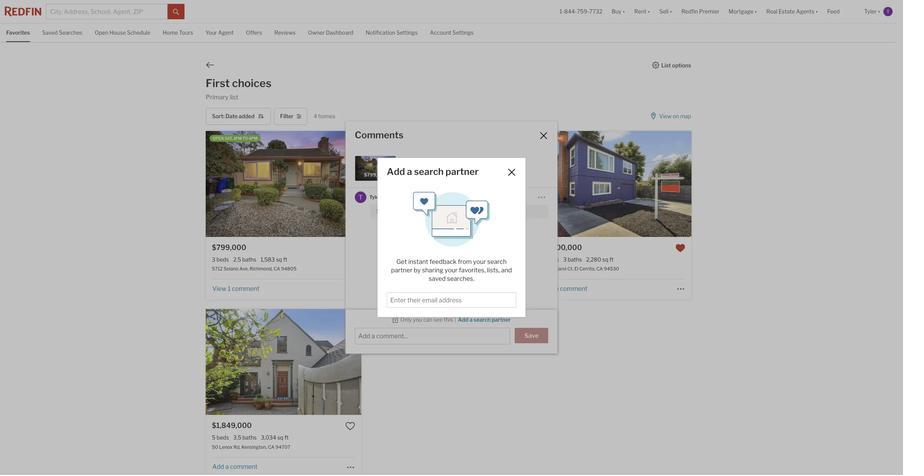 Task type: vqa. For each thing, say whether or not it's contained in the screenshot.
7569
no



Task type: locate. For each thing, give the bounding box(es) containing it.
ca down 3,034
[[268, 444, 275, 450]]

view left the on on the right
[[660, 113, 672, 120]]

you
[[413, 317, 423, 323]]

4
[[314, 113, 317, 120], [377, 256, 381, 263], [542, 256, 546, 263]]

1 horizontal spatial view
[[660, 113, 672, 120]]

3 beds
[[212, 256, 229, 263]]

open
[[213, 136, 224, 141]]

beds up "5712"
[[217, 256, 229, 263]]

94707
[[276, 444, 291, 450]]

your
[[206, 29, 217, 36]]

1 horizontal spatial 4
[[377, 256, 381, 263]]

7004
[[542, 266, 555, 272]]

house
[[110, 29, 126, 36]]

4 beds up 7004
[[542, 256, 559, 263]]

search inside only you can see this | add a search partner
[[474, 316, 491, 323]]

2 horizontal spatial partner
[[492, 316, 511, 323]]

beds right 5
[[217, 435, 229, 441]]

2,280
[[587, 256, 602, 263]]

1 favorite button checkbox from the top
[[346, 243, 356, 253]]

add a comment button down carol
[[542, 285, 588, 293]]

0 horizontal spatial add a comment
[[213, 463, 258, 471]]

and right "lists,"
[[502, 267, 512, 274]]

City, Address, School, Agent, ZIP search field
[[46, 4, 168, 19]]

your up the favorites,
[[473, 258, 486, 266]]

ca down 1,583 sq ft
[[274, 266, 280, 272]]

sort : date added
[[212, 113, 255, 120]]

kensington,
[[411, 266, 437, 272], [242, 444, 267, 450]]

1 4 beds from the left
[[377, 256, 394, 263]]

5
[[212, 435, 216, 441]]

1 horizontal spatial 94805
[[439, 169, 457, 176]]

favorite button image
[[346, 243, 356, 253], [676, 243, 686, 253]]

add a comment down "beloit"
[[378, 285, 423, 293]]

0 vertical spatial kensington,
[[411, 266, 437, 272]]

small
[[377, 208, 391, 215]]

tyler
[[370, 194, 381, 200]]

1 horizontal spatial add a comment
[[378, 285, 423, 293]]

owner dashboard
[[308, 29, 354, 36]]

photo of 50 lenox rd, kensington, ca 94707 image
[[50, 309, 206, 415], [206, 309, 362, 415], [362, 309, 518, 415]]

kensington, for rd,
[[242, 444, 267, 450]]

94805 down 1,583 sq ft
[[281, 266, 297, 272]]

ca inside comments dialog
[[431, 169, 438, 176]]

2,335
[[421, 256, 436, 263]]

2 3 from the left
[[564, 256, 567, 263]]

ave, for kensington,
[[401, 266, 410, 272]]

user photo image
[[884, 7, 893, 16]]

1 horizontal spatial 4 beds
[[542, 256, 559, 263]]

4 beds
[[377, 256, 394, 263], [542, 256, 559, 263]]

0 vertical spatial 94805
[[439, 169, 457, 176]]

3
[[212, 256, 216, 263], [564, 256, 567, 263]]

3.5 baths
[[233, 435, 257, 441]]

2 favorite button checkbox from the top
[[346, 422, 356, 432]]

add
[[387, 166, 405, 177], [378, 285, 389, 293], [543, 285, 555, 293], [458, 316, 469, 323], [213, 463, 224, 471]]

ft for $1,300,000
[[610, 256, 614, 263]]

redfin premier
[[682, 8, 720, 15]]

4 for 2 baths
[[377, 256, 381, 263]]

ft up 94708
[[445, 256, 449, 263]]

Enter their email address email field
[[391, 297, 485, 304]]

50
[[212, 444, 218, 450]]

add a comment down carol
[[543, 285, 588, 293]]

2 horizontal spatial 4
[[542, 256, 546, 263]]

1 vertical spatial 94805
[[281, 266, 297, 272]]

sq right 1,583
[[276, 256, 282, 263]]

view inside button
[[660, 113, 672, 120]]

4 up 629
[[377, 256, 381, 263]]

submit search image
[[173, 9, 179, 15]]

home tours link
[[163, 24, 193, 41]]

1 vertical spatial and
[[502, 267, 512, 274]]

1 horizontal spatial partner
[[446, 166, 479, 177]]

ave,
[[240, 266, 249, 272], [401, 266, 410, 272]]

and
[[392, 208, 401, 215], [502, 267, 512, 274]]

premier
[[700, 8, 720, 15]]

settings for notification settings
[[397, 29, 418, 36]]

favorite button checkbox for $799,000
[[346, 243, 356, 253]]

open sat, 1pm to 4pm
[[213, 136, 258, 141]]

view 1 comment
[[213, 285, 260, 293]]

1 vertical spatial kensington,
[[242, 444, 267, 450]]

1 vertical spatial search
[[488, 258, 507, 266]]

view
[[660, 113, 672, 120], [213, 285, 227, 293]]

1 horizontal spatial ave,
[[401, 266, 410, 272]]

0 horizontal spatial ave,
[[240, 266, 249, 272]]

3.5
[[233, 435, 242, 441]]

1,583 sq ft
[[261, 256, 288, 263]]

view for view 1 comment
[[213, 285, 227, 293]]

0 horizontal spatial view
[[213, 285, 227, 293]]

3 for 3 beds
[[212, 256, 216, 263]]

ft up 94707
[[285, 435, 289, 441]]

baths right 2
[[403, 256, 417, 263]]

baths for $1,849,000
[[243, 435, 257, 441]]

4 beds for 2 baths
[[377, 256, 394, 263]]

2 settings from the left
[[453, 29, 474, 36]]

844-
[[565, 8, 577, 15]]

2 4 beds from the left
[[542, 256, 559, 263]]

baths up '5712 solano ave, richmond, ca 94805'
[[242, 256, 257, 263]]

and left cozy!
[[392, 208, 401, 215]]

richmond, ca 94805
[[403, 169, 457, 176]]

baths up the el
[[568, 256, 582, 263]]

comment down rd,
[[230, 463, 258, 471]]

ca for 629 beloit ave, kensington, ca 94708
[[438, 266, 444, 272]]

view for view on map
[[660, 113, 672, 120]]

2 vertical spatial search
[[474, 316, 491, 323]]

2 horizontal spatial add a comment
[[543, 285, 588, 293]]

4 for 3 baths
[[542, 256, 546, 263]]

0 horizontal spatial your
[[445, 267, 458, 274]]

1 ave, from the left
[[240, 266, 249, 272]]

5 beds
[[212, 435, 229, 441]]

hot home
[[543, 136, 564, 141]]

1 horizontal spatial settings
[[453, 29, 474, 36]]

759-
[[577, 8, 590, 15]]

add a comment for $1,300,000
[[543, 285, 588, 293]]

0 horizontal spatial add a comment button
[[212, 463, 258, 471]]

baths for $1,300,000
[[568, 256, 582, 263]]

2 vertical spatial partner
[[492, 316, 511, 323]]

photo of 5712 solano ave, richmond, ca 94805 image
[[50, 131, 206, 237], [206, 131, 362, 237], [362, 131, 518, 237], [356, 156, 396, 181]]

comment
[[232, 285, 260, 293], [395, 285, 423, 293], [560, 285, 588, 293], [230, 463, 258, 471]]

homes
[[319, 113, 336, 120]]

2 photo of 50 lenox rd, kensington, ca 94707 image from the left
[[206, 309, 362, 415]]

settings right notification
[[397, 29, 418, 36]]

3 photo of 7004 carol ct, el cerrito, ca 94530 image from the left
[[692, 131, 848, 237]]

view left '1'
[[213, 285, 227, 293]]

2 favorite button image from the left
[[676, 243, 686, 253]]

ft
[[283, 256, 288, 263], [445, 256, 449, 263], [610, 256, 614, 263], [285, 435, 289, 441]]

1 horizontal spatial and
[[502, 267, 512, 274]]

ca down feedback on the bottom of the page
[[438, 266, 444, 272]]

sq up 94707
[[278, 435, 284, 441]]

0 horizontal spatial partner
[[391, 267, 413, 274]]

1 vertical spatial favorite button checkbox
[[346, 422, 356, 432]]

ft for $1,849,000
[[285, 435, 289, 441]]

list options button
[[652, 62, 692, 68]]

beloit
[[387, 266, 400, 272]]

see
[[434, 317, 443, 323]]

2,280 sq ft
[[587, 256, 614, 263]]

3,034 sq ft
[[261, 435, 289, 441]]

kensington, down instant
[[411, 266, 437, 272]]

4 beds up 629
[[377, 256, 394, 263]]

settings right account
[[453, 29, 474, 36]]

redfin
[[682, 8, 699, 15]]

0 horizontal spatial favorite button image
[[346, 243, 356, 253]]

0 horizontal spatial 4
[[314, 113, 317, 120]]

2.5
[[233, 256, 241, 263]]

0 vertical spatial add a comment button
[[542, 285, 588, 293]]

search inside "get instant feedback from your search partner by sharing your favorites, lists, and saved searches."
[[488, 258, 507, 266]]

1 horizontal spatial richmond,
[[403, 169, 429, 176]]

1 favorite button image from the left
[[346, 243, 356, 253]]

0 horizontal spatial kensington,
[[242, 444, 267, 450]]

1 vertical spatial add a comment button
[[212, 463, 258, 471]]

feedback
[[430, 258, 457, 266]]

add a search partner dialog
[[378, 158, 526, 317]]

0 horizontal spatial and
[[392, 208, 401, 215]]

rd,
[[234, 444, 241, 450]]

comments dialog
[[346, 121, 558, 354]]

1 horizontal spatial 3
[[564, 256, 567, 263]]

sort
[[212, 113, 223, 120]]

primary
[[206, 94, 229, 101]]

1-844-759-7732
[[560, 8, 603, 15]]

4 up 7004
[[542, 256, 546, 263]]

4 left homes
[[314, 113, 317, 120]]

favorite button checkbox
[[346, 243, 356, 253], [346, 422, 356, 432]]

0 horizontal spatial 94805
[[281, 266, 297, 272]]

1 horizontal spatial kensington,
[[411, 266, 437, 272]]

4pm
[[249, 136, 258, 141]]

saved searches
[[42, 29, 83, 36]]

add a comment button for $1,849,000
[[212, 463, 258, 471]]

3 photo of 629 beloit ave, kensington, ca 94708 image from the left
[[527, 131, 683, 237]]

add a comment button for $1,300,000
[[542, 285, 588, 293]]

ave, down 2.5 baths at the bottom of page
[[240, 266, 249, 272]]

ave, down get
[[401, 266, 410, 272]]

partner inside "get instant feedback from your search partner by sharing your favorites, lists, and saved searches."
[[391, 267, 413, 274]]

1 vertical spatial view
[[213, 285, 227, 293]]

first choices primary list
[[206, 77, 272, 101]]

3 photo of 50 lenox rd, kensington, ca 94707 image from the left
[[362, 309, 518, 415]]

tours
[[179, 29, 193, 36]]

favorites
[[6, 29, 30, 36]]

1 settings from the left
[[397, 29, 418, 36]]

map
[[681, 113, 692, 120]]

0 vertical spatial and
[[392, 208, 401, 215]]

ft right 1,583
[[283, 256, 288, 263]]

3 up carol
[[564, 256, 567, 263]]

partner
[[446, 166, 479, 177], [391, 267, 413, 274], [492, 316, 511, 323]]

0 horizontal spatial 4 beds
[[377, 256, 394, 263]]

1 horizontal spatial favorite button image
[[676, 243, 686, 253]]

list
[[230, 94, 238, 101]]

open house schedule
[[95, 29, 151, 36]]

ft up 94530
[[610, 256, 614, 263]]

1 3 from the left
[[212, 256, 216, 263]]

date
[[226, 113, 238, 120]]

4 beds for 3 baths
[[542, 256, 559, 263]]

0 vertical spatial search
[[414, 166, 444, 177]]

1 photo of 629 beloit ave, kensington, ca 94708 image from the left
[[215, 131, 371, 237]]

added
[[239, 113, 255, 120]]

favorite button image for $1,300,000
[[676, 243, 686, 253]]

a
[[407, 166, 412, 177], [391, 285, 394, 293], [556, 285, 559, 293], [470, 316, 473, 323], [226, 463, 229, 471]]

richmond,
[[403, 169, 429, 176], [250, 266, 273, 272]]

beds
[[217, 256, 229, 263], [382, 256, 394, 263], [547, 256, 559, 263], [217, 435, 229, 441]]

baths up 50 lenox rd, kensington, ca 94707
[[243, 435, 257, 441]]

0 vertical spatial richmond,
[[403, 169, 429, 176]]

home
[[552, 136, 564, 141]]

add a search partner
[[387, 166, 479, 177]]

photo of 7004 carol ct, el cerrito, ca 94530 image
[[380, 131, 536, 237], [536, 131, 692, 237], [692, 131, 848, 237]]

a inside only you can see this | add a search partner
[[470, 316, 473, 323]]

richmond, inside comments dialog
[[403, 169, 429, 176]]

sq up 94530
[[603, 256, 609, 263]]

saved
[[42, 29, 58, 36]]

:
[[223, 113, 225, 120]]

0 horizontal spatial 3
[[212, 256, 216, 263]]

this
[[444, 317, 453, 323]]

1 vertical spatial your
[[445, 267, 458, 274]]

94805 down comments element on the top of the page
[[439, 169, 457, 176]]

3 up "5712"
[[212, 256, 216, 263]]

photo of 629 beloit ave, kensington, ca 94708 image
[[215, 131, 371, 237], [371, 131, 527, 237], [527, 131, 683, 237]]

offers link
[[246, 24, 262, 41]]

lists,
[[487, 267, 500, 274]]

2 photo of 629 beloit ave, kensington, ca 94708 image from the left
[[371, 131, 527, 237]]

add a comment down rd,
[[213, 463, 258, 471]]

1 vertical spatial richmond,
[[250, 266, 273, 272]]

0 vertical spatial view
[[660, 113, 672, 120]]

add a comment button down rd,
[[212, 463, 258, 471]]

0 vertical spatial favorite button checkbox
[[346, 243, 356, 253]]

1 vertical spatial partner
[[391, 267, 413, 274]]

kensington, down 3.5 baths
[[242, 444, 267, 450]]

1 horizontal spatial your
[[473, 258, 486, 266]]

choices
[[232, 77, 272, 90]]

0 horizontal spatial settings
[[397, 29, 418, 36]]

beds up 7004
[[547, 256, 559, 263]]

ca down comments element on the top of the page
[[431, 169, 438, 176]]

2 ave, from the left
[[401, 266, 410, 272]]

add a comment for $1,849,000
[[213, 463, 258, 471]]

filter button
[[274, 108, 308, 125]]

1 horizontal spatial add a comment button
[[542, 285, 588, 293]]

your down feedback on the bottom of the page
[[445, 267, 458, 274]]

$1,300,000
[[542, 244, 582, 252]]



Task type: describe. For each thing, give the bounding box(es) containing it.
searches
[[59, 29, 83, 36]]

open
[[95, 29, 109, 36]]

add inside only you can see this | add a search partner
[[458, 316, 469, 323]]

sq for $1,300,000
[[603, 256, 609, 263]]

notification
[[366, 29, 396, 36]]

0 vertical spatial your
[[473, 258, 486, 266]]

comments
[[355, 130, 404, 141]]

2
[[399, 256, 402, 263]]

filter
[[280, 113, 294, 120]]

solano
[[224, 266, 239, 272]]

photo of 5712 solano ave, richmond, ca 94805 image inside comments dialog
[[356, 156, 396, 181]]

baths for $799,000
[[242, 256, 257, 263]]

50 lenox rd, kensington, ca 94707
[[212, 444, 291, 450]]

comments element
[[355, 130, 530, 141]]

saved
[[429, 275, 446, 283]]

beds for $1,849,000
[[217, 435, 229, 441]]

favorite button checkbox
[[676, 243, 686, 253]]

notification settings
[[366, 29, 418, 36]]

94708
[[445, 266, 460, 272]]

0 horizontal spatial richmond,
[[250, 266, 273, 272]]

ca for 5712 solano ave, richmond, ca 94805
[[274, 266, 280, 272]]

view 1 comment button
[[212, 285, 260, 293]]

ave, for richmond,
[[240, 266, 249, 272]]

94805 inside comments dialog
[[439, 169, 457, 176]]

partner inside only you can see this | add a search partner
[[492, 316, 511, 323]]

saved searches link
[[42, 24, 83, 41]]

629
[[377, 266, 386, 272]]

get instant feedback from your search partner by sharing your favorites, lists, and saved searches.
[[391, 258, 512, 283]]

beds up "beloit"
[[382, 256, 394, 263]]

agent
[[218, 29, 234, 36]]

add a search partner button
[[458, 316, 512, 324]]

1 photo of 50 lenox rd, kensington, ca 94707 image from the left
[[50, 309, 206, 415]]

ft for $799,000
[[283, 256, 288, 263]]

2 photo of 7004 carol ct, el cerrito, ca 94530 image from the left
[[536, 131, 692, 237]]

ca for 50 lenox rd, kensington, ca 94707
[[268, 444, 275, 450]]

sq right 2,335
[[437, 256, 443, 263]]

1-844-759-7732 link
[[560, 8, 603, 15]]

and inside comments dialog
[[392, 208, 401, 215]]

sq for $1,849,000
[[278, 435, 284, 441]]

your agent link
[[206, 24, 234, 41]]

to
[[243, 136, 248, 141]]

comment down by
[[395, 285, 423, 293]]

ct,
[[568, 266, 574, 272]]

$799,000
[[212, 244, 246, 252]]

a inside "dialog"
[[407, 166, 412, 177]]

7004 carol ct, el cerrito, ca 94530
[[542, 266, 620, 272]]

kensington, for ave,
[[411, 266, 437, 272]]

sharing
[[422, 267, 444, 274]]

by
[[414, 267, 421, 274]]

1 photo of 7004 carol ct, el cerrito, ca 94530 image from the left
[[380, 131, 536, 237]]

tyler's photo image
[[355, 192, 367, 203]]

1,583
[[261, 256, 275, 263]]

favorite button image
[[346, 422, 356, 432]]

only
[[401, 317, 412, 323]]

reviews
[[275, 29, 296, 36]]

1pm
[[234, 136, 242, 141]]

feed button
[[823, 0, 860, 23]]

get
[[397, 258, 407, 266]]

5712 solano ave, richmond, ca 94805
[[212, 266, 297, 272]]

hot
[[543, 136, 551, 141]]

searches.
[[447, 275, 475, 283]]

account
[[430, 29, 452, 36]]

4 homes
[[314, 113, 336, 120]]

open house schedule link
[[95, 24, 151, 41]]

reviews link
[[275, 24, 296, 41]]

notification settings link
[[366, 24, 418, 41]]

2,335 sq ft
[[421, 256, 449, 263]]

3 for 3 baths
[[564, 256, 567, 263]]

94530
[[604, 266, 620, 272]]

add a search partner element
[[387, 166, 498, 177]]

your agent
[[206, 29, 234, 36]]

$1,649,000
[[377, 244, 417, 252]]

home tours
[[163, 29, 193, 36]]

ca down "2,280 sq ft"
[[597, 266, 603, 272]]

redfin premier button
[[677, 0, 725, 23]]

settings for account settings
[[453, 29, 474, 36]]

3 baths
[[564, 256, 582, 263]]

add inside "dialog"
[[387, 166, 405, 177]]

comment down the el
[[560, 285, 588, 293]]

beds for $1,300,000
[[547, 256, 559, 263]]

|
[[455, 317, 456, 323]]

2.5 baths
[[233, 256, 257, 263]]

instant
[[409, 258, 429, 266]]

favorites,
[[459, 267, 486, 274]]

7732
[[590, 8, 603, 15]]

sq for $799,000
[[276, 256, 282, 263]]

feed
[[828, 8, 840, 15]]

beds for $799,000
[[217, 256, 229, 263]]

2 baths
[[399, 256, 417, 263]]

schedule
[[127, 29, 151, 36]]

and inside "get instant feedback from your search partner by sharing your favorites, lists, and saved searches."
[[502, 267, 512, 274]]

view on map
[[660, 113, 692, 120]]

0 vertical spatial partner
[[446, 166, 479, 177]]

favorite button image for $799,000
[[346, 243, 356, 253]]

favorites link
[[6, 24, 30, 41]]

options
[[673, 62, 692, 68]]

only you can see this | add a search partner
[[401, 316, 511, 323]]

629 beloit ave, kensington, ca 94708
[[377, 266, 460, 272]]

sat,
[[225, 136, 233, 141]]

3,034
[[261, 435, 276, 441]]

5712
[[212, 266, 223, 272]]

Add a comment... text field
[[359, 332, 507, 341]]

1-
[[560, 8, 565, 15]]

favorite button checkbox for $1,849,000
[[346, 422, 356, 432]]

comment right '1'
[[232, 285, 260, 293]]

lenox
[[219, 444, 233, 450]]

1
[[228, 285, 231, 293]]

list
[[662, 62, 672, 68]]

$1,849,000
[[212, 422, 252, 430]]

from
[[458, 258, 472, 266]]



